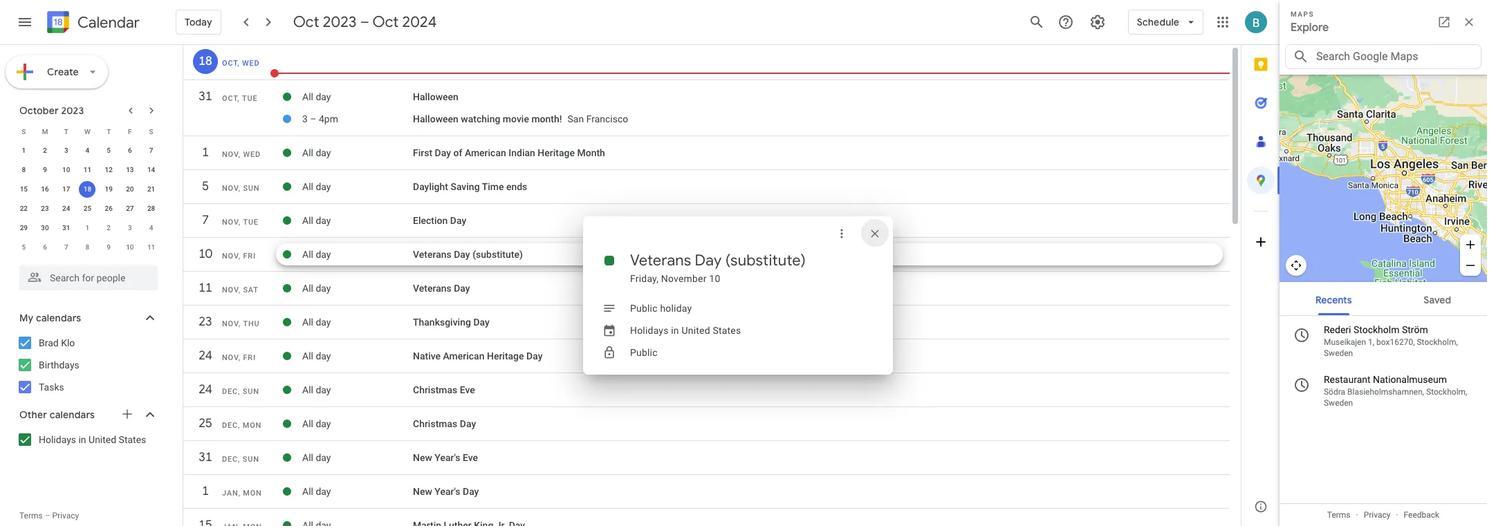 Task type: locate. For each thing, give the bounding box(es) containing it.
dec , sun inside 31 row
[[222, 455, 259, 464]]

1 vertical spatial heritage
[[487, 351, 524, 362]]

12 all day cell from the top
[[302, 481, 413, 503]]

– right terms
[[45, 511, 50, 521]]

0 vertical spatial wed
[[242, 59, 260, 68]]

5
[[107, 147, 111, 154], [201, 179, 208, 194], [22, 244, 26, 251]]

christmas inside 25 row
[[413, 419, 458, 430]]

dec for 31
[[222, 455, 238, 464]]

nov left sat
[[222, 286, 238, 295]]

1 nov from the top
[[222, 150, 238, 159]]

veterans for 11
[[413, 283, 452, 294]]

9 all from the top
[[302, 385, 313, 396]]

all inside "11" row
[[302, 283, 313, 294]]

sun up dec , mon
[[243, 387, 259, 396]]

all day cell inside 25 row
[[302, 413, 413, 435]]

1 horizontal spatial 3
[[128, 224, 132, 232]]

24 element
[[58, 201, 75, 217]]

25 for "25" link
[[198, 416, 212, 432]]

dec , sun down dec , mon
[[222, 455, 259, 464]]

states down add other calendars icon
[[119, 435, 146, 446]]

eve down native american heritage day 'button'
[[460, 385, 475, 396]]

day inside "11" row
[[316, 283, 331, 294]]

16 element
[[37, 181, 53, 198]]

nov , tue
[[222, 218, 259, 227]]

today button
[[176, 6, 221, 39]]

dec , sun inside 24 row
[[222, 387, 259, 396]]

heritage down thanksgiving day at the bottom
[[487, 351, 524, 362]]

3 all day from the top
[[302, 181, 331, 192]]

christmas eve
[[413, 385, 475, 396]]

tue for 31
[[242, 94, 258, 103]]

day inside 7 row
[[450, 215, 467, 226]]

public down public holiday
[[630, 347, 658, 358]]

2 day from the top
[[316, 147, 331, 158]]

1 vertical spatial tue
[[243, 218, 259, 227]]

10 inside 'element'
[[62, 166, 70, 174]]

2 24 link from the top
[[193, 378, 218, 403]]

1 horizontal spatial t
[[107, 128, 111, 135]]

all for veterans day (substitute)
[[302, 249, 313, 260]]

1 vertical spatial new
[[413, 486, 432, 498]]

all day inside 5 row
[[302, 181, 331, 192]]

, for thanksgiving day
[[238, 320, 241, 329]]

7 down 5 link
[[201, 212, 208, 228]]

3 up '10' 'element'
[[64, 147, 68, 154]]

1 vertical spatial 5
[[201, 179, 208, 194]]

day inside the "10" row
[[454, 249, 470, 260]]

fri up sat
[[243, 252, 256, 261]]

s right f
[[149, 128, 153, 135]]

, inside 7 row
[[238, 218, 241, 227]]

7 all from the top
[[302, 317, 313, 328]]

2
[[43, 147, 47, 154], [107, 224, 111, 232]]

11 all day cell from the top
[[302, 447, 413, 469]]

7 all day from the top
[[302, 317, 331, 328]]

sun for 24
[[243, 387, 259, 396]]

1 vertical spatial 2
[[107, 224, 111, 232]]

halloween up halloween watching movie month! button
[[413, 91, 459, 102]]

united down holiday
[[682, 325, 710, 336]]

0 vertical spatial dec , sun
[[222, 387, 259, 396]]

watching
[[461, 113, 501, 125]]

0 vertical spatial sun
[[243, 184, 260, 193]]

7 down 31 element
[[64, 244, 68, 251]]

0 vertical spatial 5
[[107, 147, 111, 154]]

12 all day from the top
[[302, 486, 331, 498]]

0 horizontal spatial s
[[22, 128, 26, 135]]

dec
[[222, 387, 238, 396], [222, 421, 238, 430], [222, 455, 238, 464]]

8 all day from the top
[[302, 351, 331, 362]]

veterans
[[413, 249, 452, 260], [630, 251, 691, 271], [413, 283, 452, 294]]

17 element
[[58, 181, 75, 198]]

1 horizontal spatial s
[[149, 128, 153, 135]]

1 horizontal spatial heritage
[[538, 147, 575, 158]]

5 row
[[183, 174, 1230, 206]]

new down new year's eve
[[413, 486, 432, 498]]

12 day from the top
[[316, 486, 331, 498]]

year's up new year's day
[[435, 453, 461, 464]]

1 row
[[183, 140, 1230, 172], [183, 480, 1230, 511]]

10 all from the top
[[302, 419, 313, 430]]

day for 25
[[460, 419, 476, 430]]

public down friday,
[[630, 303, 658, 314]]

0 horizontal spatial 25
[[84, 205, 91, 212]]

all inside 23 row
[[302, 317, 313, 328]]

10 down 7 link
[[198, 246, 212, 262]]

grid
[[183, 45, 1230, 527]]

all day inside "11" row
[[302, 283, 331, 294]]

eve inside 24 row
[[460, 385, 475, 396]]

– left "4pm"
[[310, 113, 317, 125]]

1 vertical spatial 31
[[62, 224, 70, 232]]

wed for 18
[[242, 59, 260, 68]]

4
[[86, 147, 89, 154], [149, 224, 153, 232]]

first day of american indian heritage month
[[413, 147, 605, 158]]

all day cell inside 7 row
[[302, 210, 413, 232]]

year's for 31
[[435, 453, 461, 464]]

18 down 11 'element'
[[84, 185, 91, 193]]

1 horizontal spatial 8
[[86, 244, 89, 251]]

2 31 link from the top
[[193, 446, 218, 471]]

25 element
[[79, 201, 96, 217]]

day inside 25 row
[[460, 419, 476, 430]]

12 all from the top
[[302, 486, 313, 498]]

1 vertical spatial 4
[[149, 224, 153, 232]]

0 vertical spatial public
[[630, 303, 658, 314]]

27 element
[[122, 201, 138, 217]]

mon inside 25 row
[[243, 421, 262, 430]]

all day cell for first day of american indian heritage month
[[302, 142, 413, 164]]

states
[[713, 325, 741, 336], [119, 435, 146, 446]]

5 up the 12 on the left of the page
[[107, 147, 111, 154]]

heritage right indian
[[538, 147, 575, 158]]

, inside 25 row
[[238, 421, 240, 430]]

all day cell for veterans day (substitute)
[[302, 244, 413, 266]]

day for new year's eve
[[316, 453, 331, 464]]

9 up 16 at the left top of page
[[43, 166, 47, 174]]

veterans inside the "10" row
[[413, 249, 452, 260]]

, inside 5 row
[[238, 184, 241, 193]]

8 all day cell from the top
[[302, 345, 413, 367]]

all day cell inside the "10" row
[[302, 244, 413, 266]]

sun
[[243, 184, 260, 193], [243, 387, 259, 396], [243, 455, 259, 464]]

all day inside 25 row
[[302, 419, 331, 430]]

dec , sun for 24
[[222, 387, 259, 396]]

19 element
[[100, 181, 117, 198]]

s left m
[[22, 128, 26, 135]]

november 4 element
[[143, 220, 160, 237]]

3 inside november 3 'element'
[[128, 224, 132, 232]]

10 inside "veterans day (substitute) friday, november 10"
[[709, 273, 721, 284]]

1 vertical spatial in
[[79, 435, 86, 446]]

public
[[630, 303, 658, 314], [630, 347, 658, 358]]

day for veterans day
[[316, 283, 331, 294]]

christmas inside 24 row
[[413, 385, 458, 396]]

0 horizontal spatial united
[[89, 435, 116, 446]]

oct inside the 18 row group
[[222, 59, 238, 68]]

31 row group
[[183, 84, 1230, 136]]

18 inside grid
[[198, 53, 212, 69]]

6 all from the top
[[302, 283, 313, 294]]

tue down nov , sun
[[243, 218, 259, 227]]

6 all day from the top
[[302, 283, 331, 294]]

3 all from the top
[[302, 181, 313, 192]]

day for halloween
[[316, 91, 331, 102]]

2 christmas from the top
[[413, 419, 458, 430]]

0 vertical spatial holidays
[[630, 325, 669, 336]]

first day of american indian heritage month button
[[413, 147, 605, 158]]

31 link for new year's eve
[[193, 446, 218, 471]]

dec , sun up dec , mon
[[222, 387, 259, 396]]

veterans down "election"
[[413, 249, 452, 260]]

halloween down halloween button
[[413, 113, 459, 125]]

fri inside the "10" row
[[243, 252, 256, 261]]

7 up the 14
[[149, 147, 153, 154]]

31 element
[[58, 220, 75, 237]]

1 s from the left
[[22, 128, 26, 135]]

american down the thanksgiving day button
[[443, 351, 485, 362]]

2 dec , sun from the top
[[222, 455, 259, 464]]

0 horizontal spatial states
[[119, 435, 146, 446]]

2 vertical spatial 24
[[198, 382, 212, 398]]

nov , fri inside 24 row
[[222, 354, 256, 363]]

0 vertical spatial nov , fri
[[222, 252, 256, 261]]

1 horizontal spatial 6
[[128, 147, 132, 154]]

veterans for 10
[[413, 249, 452, 260]]

31 row down the 18 row group
[[183, 84, 1230, 116]]

6 day from the top
[[316, 283, 331, 294]]

10 inside row
[[198, 246, 212, 262]]

eve up new year's day
[[463, 453, 478, 464]]

november 3 element
[[122, 220, 138, 237]]

10 element
[[58, 162, 75, 179]]

4 all day cell from the top
[[302, 210, 413, 232]]

24 link up "25" link
[[193, 378, 218, 403]]

6 all day cell from the top
[[302, 277, 413, 300]]

0 vertical spatial heritage
[[538, 147, 575, 158]]

11 inside 'element'
[[84, 166, 91, 174]]

nov , sat
[[222, 286, 259, 295]]

all day
[[302, 91, 331, 102], [302, 147, 331, 158], [302, 181, 331, 192], [302, 215, 331, 226], [302, 249, 331, 260], [302, 283, 331, 294], [302, 317, 331, 328], [302, 351, 331, 362], [302, 385, 331, 396], [302, 419, 331, 430], [302, 453, 331, 464], [302, 486, 331, 498]]

, inside 23 row
[[238, 320, 241, 329]]

t left 'w'
[[64, 128, 68, 135]]

row group containing 1
[[13, 141, 162, 257]]

10 for 10 link
[[198, 246, 212, 262]]

all day cell inside '31' row group
[[302, 86, 413, 108]]

1 vertical spatial dec
[[222, 421, 238, 430]]

1 christmas from the top
[[413, 385, 458, 396]]

1 day from the top
[[316, 91, 331, 102]]

1 nov , fri from the top
[[222, 252, 256, 261]]

calendars for my calendars
[[36, 312, 81, 325]]

nov right 7 link
[[222, 218, 238, 227]]

, for halloween
[[238, 94, 240, 103]]

mon for 1
[[243, 489, 262, 498]]

new for 31
[[413, 453, 432, 464]]

5 all day cell from the top
[[302, 244, 413, 266]]

veterans up thanksgiving on the bottom left of the page
[[413, 283, 452, 294]]

s
[[22, 128, 26, 135], [149, 128, 153, 135]]

new
[[413, 453, 432, 464], [413, 486, 432, 498]]

31 down "25" link
[[198, 450, 212, 466]]

24
[[62, 205, 70, 212], [198, 348, 212, 364], [198, 382, 212, 398]]

states down "11" row
[[713, 325, 741, 336]]

heritage
[[538, 147, 575, 158], [487, 351, 524, 362]]

0 vertical spatial calendars
[[36, 312, 81, 325]]

row group
[[13, 141, 162, 257]]

wed
[[242, 59, 260, 68], [243, 150, 261, 159]]

all inside 25 row
[[302, 419, 313, 430]]

1 left jan
[[201, 484, 208, 500]]

1 vertical spatial 31 row
[[183, 446, 1230, 477]]

2 nov , fri from the top
[[222, 354, 256, 363]]

halloween inside cell
[[413, 113, 459, 125]]

nov , fri right 10 link
[[222, 252, 256, 261]]

0 horizontal spatial 11
[[84, 166, 91, 174]]

18
[[198, 53, 212, 69], [84, 185, 91, 193]]

, for daylight saving time ends
[[238, 184, 241, 193]]

2 24 row from the top
[[183, 378, 1230, 410]]

0 horizontal spatial 7
[[64, 244, 68, 251]]

dec right "25" link
[[222, 421, 238, 430]]

10 for '10' 'element'
[[62, 166, 70, 174]]

18 inside cell
[[84, 185, 91, 193]]

1 row up 5 row
[[183, 140, 1230, 172]]

0 vertical spatial states
[[713, 325, 741, 336]]

calendars inside the other calendars dropdown button
[[50, 409, 95, 421]]

1 vertical spatial 1 row
[[183, 480, 1230, 511]]

my
[[19, 312, 33, 325]]

31 link left oct , tue
[[193, 84, 218, 109]]

1 dec , sun from the top
[[222, 387, 259, 396]]

18 left the oct , wed
[[198, 53, 212, 69]]

oct for oct 2023 – oct 2024
[[293, 12, 319, 32]]

0 vertical spatial 23
[[41, 205, 49, 212]]

mon right "25" link
[[243, 421, 262, 430]]

9 all day cell from the top
[[302, 379, 413, 401]]

all day for daylight saving time ends
[[302, 181, 331, 192]]

day
[[435, 147, 451, 158], [450, 215, 467, 226], [454, 249, 470, 260], [695, 251, 722, 271], [454, 283, 470, 294], [474, 317, 490, 328], [527, 351, 543, 362], [460, 419, 476, 430], [463, 486, 479, 498]]

all day cell for halloween
[[302, 86, 413, 108]]

1
[[201, 145, 208, 161], [22, 147, 26, 154], [86, 224, 89, 232], [201, 484, 208, 500]]

1 vertical spatial fri
[[243, 354, 256, 363]]

24 link down 23 link
[[193, 344, 218, 369]]

0 vertical spatial eve
[[460, 385, 475, 396]]

calendars down tasks in the bottom of the page
[[50, 409, 95, 421]]

eve inside 31 row
[[463, 453, 478, 464]]

election
[[413, 215, 448, 226]]

2 horizontal spatial 11
[[198, 280, 212, 296]]

9 all day from the top
[[302, 385, 331, 396]]

– for 3 – 4pm
[[310, 113, 317, 125]]

2 new from the top
[[413, 486, 432, 498]]

1 1 link from the top
[[193, 140, 218, 165]]

1 horizontal spatial 4
[[149, 224, 153, 232]]

day for 7
[[450, 215, 467, 226]]

1 link up 5 link
[[193, 140, 218, 165]]

nov inside "11" row
[[222, 286, 238, 295]]

24 row
[[183, 344, 1230, 376], [183, 378, 1230, 410]]

nov down nov , thu
[[222, 354, 238, 363]]

31 link inside row group
[[193, 84, 218, 109]]

all
[[302, 91, 313, 102], [302, 147, 313, 158], [302, 181, 313, 192], [302, 215, 313, 226], [302, 249, 313, 260], [302, 283, 313, 294], [302, 317, 313, 328], [302, 351, 313, 362], [302, 385, 313, 396], [302, 419, 313, 430], [302, 453, 313, 464], [302, 486, 313, 498]]

10 all day from the top
[[302, 419, 331, 430]]

(substitute) for veterans day (substitute)
[[473, 249, 523, 260]]

nov inside 23 row
[[222, 320, 238, 329]]

1 t from the left
[[64, 128, 68, 135]]

holidays in united states down holiday
[[630, 325, 741, 336]]

t left f
[[107, 128, 111, 135]]

calendars inside my calendars dropdown button
[[36, 312, 81, 325]]

8 all from the top
[[302, 351, 313, 362]]

0 horizontal spatial 4
[[86, 147, 89, 154]]

23 inside row group
[[41, 205, 49, 212]]

sun for 31
[[243, 455, 259, 464]]

3
[[302, 113, 308, 125], [64, 147, 68, 154], [128, 224, 132, 232]]

1 vertical spatial year's
[[435, 486, 461, 498]]

dec inside 24 row
[[222, 387, 238, 396]]

nov for 11
[[222, 286, 238, 295]]

all inside '31' row group
[[302, 91, 313, 102]]

10 down november 3 'element'
[[126, 244, 134, 251]]

None search field
[[0, 260, 172, 291]]

1 vertical spatial 11
[[147, 244, 155, 251]]

all day for first day of american indian heritage month
[[302, 147, 331, 158]]

2 all day from the top
[[302, 147, 331, 158]]

all day for native american heritage day
[[302, 351, 331, 362]]

11 all day from the top
[[302, 453, 331, 464]]

2 vertical spatial 7
[[64, 244, 68, 251]]

, for new year's eve
[[238, 455, 240, 464]]

0 vertical spatial 25
[[84, 205, 91, 212]]

, for new year's day
[[238, 489, 241, 498]]

all inside 7 row
[[302, 215, 313, 226]]

day
[[316, 91, 331, 102], [316, 147, 331, 158], [316, 181, 331, 192], [316, 215, 331, 226], [316, 249, 331, 260], [316, 283, 331, 294], [316, 317, 331, 328], [316, 351, 331, 362], [316, 385, 331, 396], [316, 419, 331, 430], [316, 453, 331, 464], [316, 486, 331, 498]]

wed up oct , tue
[[242, 59, 260, 68]]

11 up 18, today element
[[84, 166, 91, 174]]

2 horizontal spatial 7
[[201, 212, 208, 228]]

1 public from the top
[[630, 303, 658, 314]]

october 2023 grid
[[13, 122, 162, 257]]

4 day from the top
[[316, 215, 331, 226]]

all day cell for new year's eve
[[302, 447, 413, 469]]

halloween inside 31 row
[[413, 91, 459, 102]]

american right of
[[465, 147, 506, 158]]

wed up nov , sun
[[243, 150, 261, 159]]

oct for oct , tue
[[222, 94, 238, 103]]

0 horizontal spatial 23
[[41, 205, 49, 212]]

1 vertical spatial 6
[[43, 244, 47, 251]]

2 vertical spatial 3
[[128, 224, 132, 232]]

1 horizontal spatial (substitute)
[[726, 251, 806, 271]]

all day cell
[[302, 86, 413, 108], [302, 142, 413, 164], [302, 176, 413, 198], [302, 210, 413, 232], [302, 244, 413, 266], [302, 277, 413, 300], [302, 311, 413, 334], [302, 345, 413, 367], [302, 379, 413, 401], [302, 413, 413, 435], [302, 447, 413, 469], [302, 481, 413, 503]]

nov left thu
[[222, 320, 238, 329]]

all for native american heritage day
[[302, 351, 313, 362]]

10 all day cell from the top
[[302, 413, 413, 435]]

mon
[[243, 421, 262, 430], [243, 489, 262, 498]]

1 vertical spatial 31 link
[[193, 446, 218, 471]]

day inside 7 row
[[316, 215, 331, 226]]

oct
[[293, 12, 319, 32], [373, 12, 399, 32], [222, 59, 238, 68], [222, 94, 238, 103]]

9 down november 2 element
[[107, 244, 111, 251]]

1 row down 25 row at the bottom of the page
[[183, 480, 1230, 511]]

1 vertical spatial sun
[[243, 387, 259, 396]]

1 up 5 link
[[201, 145, 208, 161]]

– for terms – privacy
[[45, 511, 50, 521]]

christmas down christmas eve at the left bottom of the page
[[413, 419, 458, 430]]

24 down 17 element
[[62, 205, 70, 212]]

2 year's from the top
[[435, 486, 461, 498]]

november 7 element
[[58, 239, 75, 256]]

1 vertical spatial 1 link
[[193, 480, 218, 504]]

day inside 23 row
[[316, 317, 331, 328]]

11 for 11 'element'
[[84, 166, 91, 174]]

tue inside 7 row
[[243, 218, 259, 227]]

, inside the 18 row group
[[238, 59, 240, 68]]

24 link
[[193, 344, 218, 369], [193, 378, 218, 403]]

2 halloween from the top
[[413, 113, 459, 125]]

all for new year's day
[[302, 486, 313, 498]]

sun up the jan , mon
[[243, 455, 259, 464]]

0 vertical spatial 31 row
[[183, 84, 1230, 116]]

5 inside 5 link
[[201, 179, 208, 194]]

0 vertical spatial dec
[[222, 387, 238, 396]]

0 vertical spatial 24 row
[[183, 344, 1230, 376]]

halloween button
[[413, 91, 459, 102]]

5 up 7 link
[[201, 179, 208, 194]]

nov , fri inside the "10" row
[[222, 252, 256, 261]]

4 all from the top
[[302, 215, 313, 226]]

1 fri from the top
[[243, 252, 256, 261]]

holiday
[[660, 303, 692, 314]]

– inside cell
[[310, 113, 317, 125]]

nov for 24
[[222, 354, 238, 363]]

all day cell inside 5 row
[[302, 176, 413, 198]]

3 all day cell from the top
[[302, 176, 413, 198]]

0 vertical spatial 18
[[198, 53, 212, 69]]

1 24 link from the top
[[193, 344, 218, 369]]

, for christmas eve
[[238, 387, 240, 396]]

3 for 3 – 4pm
[[302, 113, 308, 125]]

25 inside october 2023 grid
[[84, 205, 91, 212]]

1 horizontal spatial –
[[310, 113, 317, 125]]

4 inside november 4 element
[[149, 224, 153, 232]]

–
[[360, 12, 369, 32], [310, 113, 317, 125], [45, 511, 50, 521]]

day inside "11" row
[[454, 283, 470, 294]]

year's down new year's eve button
[[435, 486, 461, 498]]

, for native american heritage day
[[238, 354, 241, 363]]

1 24 row from the top
[[183, 344, 1230, 376]]

0 horizontal spatial (substitute)
[[473, 249, 523, 260]]

11 all from the top
[[302, 453, 313, 464]]

oct inside '31' row group
[[222, 94, 238, 103]]

3 nov from the top
[[222, 218, 238, 227]]

1 dec from the top
[[222, 387, 238, 396]]

nov up nov , sun
[[222, 150, 238, 159]]

10 up 17
[[62, 166, 70, 174]]

day inside the "10" row
[[316, 249, 331, 260]]

0 vertical spatial holidays in united states
[[630, 325, 741, 336]]

0 vertical spatial 7
[[149, 147, 153, 154]]

24 inside row group
[[62, 205, 70, 212]]

all day cell for native american heritage day
[[302, 345, 413, 367]]

25 down 18, today element
[[84, 205, 91, 212]]

nov , thu
[[222, 320, 260, 329]]

1 vertical spatial dec , sun
[[222, 455, 259, 464]]

3 left "4pm"
[[302, 113, 308, 125]]

all inside 5 row
[[302, 181, 313, 192]]

wed inside the 18 row group
[[242, 59, 260, 68]]

veterans inside "11" row
[[413, 283, 452, 294]]

13 element
[[122, 162, 138, 179]]

5 all day from the top
[[302, 249, 331, 260]]

11 for 11 link
[[198, 280, 212, 296]]

1 halloween from the top
[[413, 91, 459, 102]]

(substitute) for veterans day (substitute) friday, november 10
[[726, 251, 806, 271]]

all for thanksgiving day
[[302, 317, 313, 328]]

0 vertical spatial 2023
[[323, 12, 357, 32]]

1 vertical spatial 23
[[198, 314, 212, 330]]

11 down november 4 element
[[147, 244, 155, 251]]

year's inside 31 row
[[435, 453, 461, 464]]

holidays in united states down the other calendars dropdown button
[[39, 435, 146, 446]]

2023 for october
[[61, 104, 84, 117]]

11 down 10 link
[[198, 280, 212, 296]]

nov inside 1 row
[[222, 150, 238, 159]]

1 vertical spatial 24 row
[[183, 378, 1230, 410]]

0 vertical spatial 9
[[43, 166, 47, 174]]

10
[[62, 166, 70, 174], [126, 244, 134, 251], [198, 246, 212, 262], [709, 273, 721, 284]]

dec inside 31 row
[[222, 455, 238, 464]]

tasks
[[39, 382, 64, 393]]

, inside "11" row
[[238, 286, 241, 295]]

nov inside 7 row
[[222, 218, 238, 227]]

9 day from the top
[[316, 385, 331, 396]]

8
[[22, 166, 26, 174], [86, 244, 89, 251]]

thanksgiving day
[[413, 317, 490, 328]]

0 vertical spatial 1 row
[[183, 140, 1230, 172]]

2 nov from the top
[[222, 184, 238, 193]]

all day inside 23 row
[[302, 317, 331, 328]]

1 vertical spatial eve
[[463, 453, 478, 464]]

row
[[13, 122, 162, 141], [13, 141, 162, 161], [13, 161, 162, 180], [13, 180, 162, 199], [13, 199, 162, 219], [13, 219, 162, 238], [13, 238, 162, 257], [183, 513, 1230, 527]]

mon right jan
[[243, 489, 262, 498]]

2 1 link from the top
[[193, 480, 218, 504]]

1 vertical spatial 24
[[198, 348, 212, 364]]

1 vertical spatial 24 link
[[193, 378, 218, 403]]

nov , fri down nov , thu
[[222, 354, 256, 363]]

31 link down "25" link
[[193, 446, 218, 471]]

support image
[[1058, 14, 1074, 30]]

4 down 28 element in the left top of the page
[[149, 224, 153, 232]]

1 vertical spatial 18
[[84, 185, 91, 193]]

23 element
[[37, 201, 53, 217]]

3 dec from the top
[[222, 455, 238, 464]]

1 vertical spatial holidays in united states
[[39, 435, 146, 446]]

28 element
[[143, 201, 160, 217]]

0 horizontal spatial 2
[[43, 147, 47, 154]]

17
[[62, 185, 70, 193]]

23 down 11 link
[[198, 314, 212, 330]]

1 vertical spatial 7
[[201, 212, 208, 228]]

halloween for halloween watching movie month! san francisco
[[413, 113, 459, 125]]

native american heritage day button
[[413, 351, 543, 362]]

0 vertical spatial 24 link
[[193, 344, 218, 369]]

7 day from the top
[[316, 317, 331, 328]]

tab list
[[1242, 45, 1281, 488]]

day inside 5 row
[[316, 181, 331, 192]]

day for christmas eve
[[316, 385, 331, 396]]

8 day from the top
[[316, 351, 331, 362]]

my calendars button
[[3, 307, 172, 329]]

, inside the "10" row
[[238, 252, 241, 261]]

14 element
[[143, 162, 160, 179]]

2 public from the top
[[630, 347, 658, 358]]

1 vertical spatial 25
[[198, 416, 212, 432]]

20
[[126, 185, 134, 193]]

5 all from the top
[[302, 249, 313, 260]]

dec up dec , mon
[[222, 387, 238, 396]]

11 inside row
[[198, 280, 212, 296]]

24 up "25" link
[[198, 382, 212, 398]]

all day cell inside "11" row
[[302, 277, 413, 300]]

3 day from the top
[[316, 181, 331, 192]]

(substitute) inside the "10" row
[[473, 249, 523, 260]]

1 new from the top
[[413, 453, 432, 464]]

31 row
[[183, 84, 1230, 116], [183, 446, 1230, 477]]

2023
[[323, 12, 357, 32], [61, 104, 84, 117]]

11 for november 11 element
[[147, 244, 155, 251]]

2 vertical spatial 5
[[22, 244, 26, 251]]

2 all day cell from the top
[[302, 142, 413, 164]]

25 inside row
[[198, 416, 212, 432]]

all day inside the "10" row
[[302, 249, 331, 260]]

8 down november 1 element
[[86, 244, 89, 251]]

sun inside 5 row
[[243, 184, 260, 193]]

halloween for halloween
[[413, 91, 459, 102]]

5 down 29 element
[[22, 244, 26, 251]]

nov for 1
[[222, 150, 238, 159]]

day for veterans day (substitute)
[[316, 249, 331, 260]]

row containing 29
[[13, 219, 162, 238]]

day inside 23 row
[[474, 317, 490, 328]]

1 horizontal spatial 23
[[198, 314, 212, 330]]

oct 2023 – oct 2024
[[293, 12, 437, 32]]

(substitute) inside "veterans day (substitute) friday, november 10"
[[726, 251, 806, 271]]

– left 2024
[[360, 12, 369, 32]]

all day for thanksgiving day
[[302, 317, 331, 328]]

5 nov from the top
[[222, 286, 238, 295]]

23 link
[[193, 310, 218, 335]]

tue inside 31 row
[[242, 94, 258, 103]]

christmas eve button
[[413, 385, 475, 396]]

0 vertical spatial –
[[360, 12, 369, 32]]

2 1 row from the top
[[183, 480, 1230, 511]]

0 vertical spatial year's
[[435, 453, 461, 464]]

7 all day cell from the top
[[302, 311, 413, 334]]

3 inside 3 – 4pm cell
[[302, 113, 308, 125]]

month!
[[532, 113, 562, 125]]

31 inside '31' row group
[[198, 89, 212, 104]]

2 all from the top
[[302, 147, 313, 158]]

fri
[[243, 252, 256, 261], [243, 354, 256, 363]]

7 nov from the top
[[222, 354, 238, 363]]

0 vertical spatial 6
[[128, 147, 132, 154]]

0 horizontal spatial 18
[[84, 185, 91, 193]]

8 up 15
[[22, 166, 26, 174]]

san
[[568, 113, 584, 125]]

1 all from the top
[[302, 91, 313, 102]]

6 down f
[[128, 147, 132, 154]]

all for new year's eve
[[302, 453, 313, 464]]

all day cell for daylight saving time ends
[[302, 176, 413, 198]]

day inside 25 row
[[316, 419, 331, 430]]

new down the 'christmas day' button
[[413, 453, 432, 464]]

1 all day from the top
[[302, 91, 331, 102]]

4 nov from the top
[[222, 252, 238, 261]]

dec inside 25 row
[[222, 421, 238, 430]]

2 vertical spatial –
[[45, 511, 50, 521]]

0 vertical spatial 11
[[84, 166, 91, 174]]

all day cell inside 23 row
[[302, 311, 413, 334]]

public for public
[[630, 347, 658, 358]]

10 day from the top
[[316, 419, 331, 430]]

friday,
[[630, 273, 659, 284]]

fri for 24
[[243, 354, 256, 363]]

fri down thu
[[243, 354, 256, 363]]

nov right 5 link
[[222, 184, 238, 193]]

0 vertical spatial fri
[[243, 252, 256, 261]]

day inside '31' row group
[[316, 91, 331, 102]]

4 all day from the top
[[302, 215, 331, 226]]

4pm
[[319, 113, 338, 125]]

1 vertical spatial –
[[310, 113, 317, 125]]

(substitute)
[[473, 249, 523, 260], [726, 251, 806, 271]]

15 element
[[15, 181, 32, 198]]

5 day from the top
[[316, 249, 331, 260]]

calendar
[[77, 13, 140, 32]]

,
[[238, 59, 240, 68], [238, 94, 240, 103], [238, 150, 241, 159], [238, 184, 241, 193], [238, 218, 241, 227], [238, 252, 241, 261], [238, 286, 241, 295], [238, 320, 241, 329], [238, 354, 241, 363], [238, 387, 240, 396], [238, 421, 240, 430], [238, 455, 240, 464], [238, 489, 241, 498]]

11 day from the top
[[316, 453, 331, 464]]

cell
[[413, 108, 1223, 130], [302, 515, 413, 527]]

native
[[413, 351, 441, 362]]

25 left dec , mon
[[198, 416, 212, 432]]

6 nov from the top
[[222, 320, 238, 329]]

11
[[84, 166, 91, 174], [147, 244, 155, 251], [198, 280, 212, 296]]

0 vertical spatial 3
[[302, 113, 308, 125]]

nov for 10
[[222, 252, 238, 261]]

in down holiday
[[671, 325, 679, 336]]

1 vertical spatial public
[[630, 347, 658, 358]]

christmas down native at the bottom left of the page
[[413, 385, 458, 396]]

christmas
[[413, 385, 458, 396], [413, 419, 458, 430]]

nov right 10 link
[[222, 252, 238, 261]]

all day inside '31' row group
[[302, 91, 331, 102]]

2 fri from the top
[[243, 354, 256, 363]]

18 for 18, today element
[[84, 185, 91, 193]]

1 horizontal spatial 2
[[107, 224, 111, 232]]

7 inside row
[[201, 212, 208, 228]]

1 31 link from the top
[[193, 84, 218, 109]]

calendars
[[36, 312, 81, 325], [50, 409, 95, 421]]

all inside the "10" row
[[302, 249, 313, 260]]

20 element
[[122, 181, 138, 198]]

23 inside grid
[[198, 314, 212, 330]]

in down the other calendars dropdown button
[[79, 435, 86, 446]]

5 inside november 5 element
[[22, 244, 26, 251]]

nov
[[222, 150, 238, 159], [222, 184, 238, 193], [222, 218, 238, 227], [222, 252, 238, 261], [222, 286, 238, 295], [222, 320, 238, 329], [222, 354, 238, 363]]

0 horizontal spatial 3
[[64, 147, 68, 154]]

0 vertical spatial 4
[[86, 147, 89, 154]]

year's inside 1 row
[[435, 486, 461, 498]]

tue down the oct , wed
[[242, 94, 258, 103]]

nov inside 5 row
[[222, 184, 238, 193]]

25
[[84, 205, 91, 212], [198, 416, 212, 432]]

2 dec from the top
[[222, 421, 238, 430]]

1 year's from the top
[[435, 453, 461, 464]]

2 down 26 element
[[107, 224, 111, 232]]

2 down m
[[43, 147, 47, 154]]

24 row up 25 row at the bottom of the page
[[183, 378, 1230, 410]]

2 vertical spatial sun
[[243, 455, 259, 464]]

sun down nov , wed
[[243, 184, 260, 193]]

, for veterans day (substitute)
[[238, 252, 241, 261]]

all day inside 7 row
[[302, 215, 331, 226]]

, inside '31' row group
[[238, 94, 240, 103]]

day for daylight saving time ends
[[316, 181, 331, 192]]

, for first day of american indian heritage month
[[238, 150, 241, 159]]

0 horizontal spatial 9
[[43, 166, 47, 174]]

31 down 24 element
[[62, 224, 70, 232]]

0 horizontal spatial –
[[45, 511, 50, 521]]

24 row down 23 row
[[183, 344, 1230, 376]]

27
[[126, 205, 134, 212]]

1 all day cell from the top
[[302, 86, 413, 108]]



Task type: describe. For each thing, give the bounding box(es) containing it.
24 for christmas
[[198, 382, 212, 398]]

new year's day button
[[413, 486, 479, 498]]

day for first day of american indian heritage month
[[316, 147, 331, 158]]

other calendars
[[19, 409, 95, 421]]

18 for 18 link
[[198, 53, 212, 69]]

privacy
[[52, 511, 79, 521]]

sun for 5
[[243, 184, 260, 193]]

2 t from the left
[[107, 128, 111, 135]]

thanksgiving
[[413, 317, 471, 328]]

12
[[105, 166, 113, 174]]

all day cell for christmas day
[[302, 413, 413, 435]]

nov , fri for 24
[[222, 354, 256, 363]]

nov for 5
[[222, 184, 238, 193]]

30 element
[[37, 220, 53, 237]]

1 down 25 element
[[86, 224, 89, 232]]

7 for november 7 element
[[64, 244, 68, 251]]

all for halloween
[[302, 91, 313, 102]]

thu
[[243, 320, 260, 329]]

brad klo
[[39, 338, 75, 349]]

26
[[105, 205, 113, 212]]

2024
[[402, 12, 437, 32]]

all day cell for election day
[[302, 210, 413, 232]]

native american heritage day
[[413, 351, 543, 362]]

1 horizontal spatial in
[[671, 325, 679, 336]]

dec for 25
[[222, 421, 238, 430]]

all day cell for thanksgiving day
[[302, 311, 413, 334]]

29 element
[[15, 220, 32, 237]]

create
[[47, 66, 79, 78]]

1 1 row from the top
[[183, 140, 1230, 172]]

election day
[[413, 215, 467, 226]]

23 row
[[183, 310, 1230, 342]]

day for 11
[[454, 283, 470, 294]]

12 element
[[100, 162, 117, 179]]

25 row
[[183, 412, 1230, 444]]

0 vertical spatial 2
[[43, 147, 47, 154]]

all for christmas eve
[[302, 385, 313, 396]]

f
[[128, 128, 132, 135]]

klo
[[61, 338, 75, 349]]

all for first day of american indian heritage month
[[302, 147, 313, 158]]

day for 1
[[435, 147, 451, 158]]

2 31 row from the top
[[183, 446, 1230, 477]]

halloween watching movie month! san francisco
[[413, 113, 628, 125]]

day for election day
[[316, 215, 331, 226]]

15
[[20, 185, 28, 193]]

fri for 10
[[243, 252, 256, 261]]

daylight saving time ends button
[[413, 181, 528, 192]]

jan , mon
[[222, 489, 262, 498]]

today
[[185, 16, 212, 28]]

november 2 element
[[100, 220, 117, 237]]

birthdays
[[39, 360, 79, 371]]

23 for 23 link
[[198, 314, 212, 330]]

w
[[84, 128, 91, 135]]

veterans day (substitute)
[[413, 249, 523, 260]]

terms
[[19, 511, 43, 521]]

all day for christmas eve
[[302, 385, 331, 396]]

5 for november 5 element
[[22, 244, 26, 251]]

11 row
[[183, 276, 1230, 308]]

november 9 element
[[100, 239, 117, 256]]

nov for 7
[[222, 218, 238, 227]]

0 horizontal spatial in
[[79, 435, 86, 446]]

1 up 15
[[22, 147, 26, 154]]

day inside "veterans day (substitute) friday, november 10"
[[695, 251, 722, 271]]

1 vertical spatial cell
[[302, 515, 413, 527]]

nov for 23
[[222, 320, 238, 329]]

18 link
[[193, 49, 218, 74]]

14
[[147, 166, 155, 174]]

0 vertical spatial 8
[[22, 166, 26, 174]]

new for 1
[[413, 486, 432, 498]]

calendars for other calendars
[[50, 409, 95, 421]]

sat
[[243, 286, 259, 295]]

november 8 element
[[79, 239, 96, 256]]

brad
[[39, 338, 59, 349]]

time
[[482, 181, 504, 192]]

18 cell
[[77, 180, 98, 199]]

31 for new year's eve
[[198, 450, 212, 466]]

Search for people text field
[[28, 266, 149, 291]]

row containing 5
[[13, 238, 162, 257]]

3 – 4pm
[[302, 113, 338, 125]]

10 link
[[193, 242, 218, 267]]

oct , wed
[[222, 59, 260, 68]]

3 for november 3 'element'
[[128, 224, 132, 232]]

day for 10
[[454, 249, 470, 260]]

christmas for 25
[[413, 419, 458, 430]]

0 vertical spatial american
[[465, 147, 506, 158]]

1 horizontal spatial states
[[713, 325, 741, 336]]

veterans inside "veterans day (substitute) friday, november 10"
[[630, 251, 691, 271]]

other calendars button
[[3, 404, 172, 426]]

5 link
[[193, 174, 218, 199]]

tue for 7
[[243, 218, 259, 227]]

election day button
[[413, 215, 467, 226]]

2 s from the left
[[149, 128, 153, 135]]

november 5 element
[[15, 239, 32, 256]]

2023 for oct
[[323, 12, 357, 32]]

22 element
[[15, 201, 32, 217]]

daylight
[[413, 181, 448, 192]]

1 vertical spatial 9
[[107, 244, 111, 251]]

oct for oct , wed
[[222, 59, 238, 68]]

row containing 8
[[13, 161, 162, 180]]

jan
[[222, 489, 238, 498]]

side panel section
[[1241, 45, 1281, 527]]

, for election day
[[238, 218, 241, 227]]

1 horizontal spatial 7
[[149, 147, 153, 154]]

5 for 5 link
[[201, 179, 208, 194]]

christmas day button
[[413, 419, 476, 430]]

other
[[19, 409, 47, 421]]

new year's day
[[413, 486, 479, 498]]

terms link
[[19, 511, 43, 521]]

public holiday
[[630, 303, 692, 314]]

nov , fri for 10
[[222, 252, 256, 261]]

all day for veterans day
[[302, 283, 331, 294]]

31 link for halloween
[[193, 84, 218, 109]]

christmas day
[[413, 419, 476, 430]]

indian
[[509, 147, 535, 158]]

terms – privacy
[[19, 511, 79, 521]]

3 – 4pm cell
[[302, 108, 413, 130]]

25 link
[[193, 412, 218, 437]]

16
[[41, 185, 49, 193]]

all day for new year's eve
[[302, 453, 331, 464]]

7 row
[[183, 208, 1230, 240]]

nov , sun
[[222, 184, 260, 193]]

0 horizontal spatial holidays in united states
[[39, 435, 146, 446]]

october 2023
[[19, 104, 84, 117]]

1 horizontal spatial 5
[[107, 147, 111, 154]]

wed for 1
[[243, 150, 261, 159]]

new year's eve
[[413, 453, 478, 464]]

0 vertical spatial united
[[682, 325, 710, 336]]

calendar element
[[44, 8, 140, 39]]

schedule button
[[1128, 6, 1204, 39]]

all day cell for new year's day
[[302, 481, 413, 503]]

october
[[19, 104, 59, 117]]

november 11 element
[[143, 239, 160, 256]]

row containing 1
[[13, 141, 162, 161]]

francisco
[[587, 113, 628, 125]]

thanksgiving day button
[[413, 317, 490, 328]]

public for public holiday
[[630, 303, 658, 314]]

veterans day (substitute) button
[[413, 249, 523, 260]]

10 row
[[183, 242, 1230, 274]]

21 element
[[143, 181, 160, 198]]

1 horizontal spatial holidays in united states
[[630, 325, 741, 336]]

30
[[41, 224, 49, 232]]

26 element
[[100, 201, 117, 217]]

, for veterans day
[[238, 286, 241, 295]]

day for christmas day
[[316, 419, 331, 430]]

tab list inside "side panel" section
[[1242, 45, 1281, 488]]

veterans day
[[413, 283, 470, 294]]

day for new year's day
[[316, 486, 331, 498]]

1 31 row from the top
[[183, 84, 1230, 116]]

my calendars list
[[3, 332, 172, 399]]

28
[[147, 205, 155, 212]]

create button
[[6, 55, 108, 89]]

privacy link
[[52, 511, 79, 521]]

daylight saving time ends
[[413, 181, 528, 192]]

m
[[42, 128, 48, 135]]

november
[[661, 273, 707, 284]]

november 10 element
[[122, 239, 138, 256]]

31 inside 31 element
[[62, 224, 70, 232]]

dec for 24
[[222, 387, 238, 396]]

1 vertical spatial 8
[[86, 244, 89, 251]]

christmas for 24
[[413, 385, 458, 396]]

0 horizontal spatial heritage
[[487, 351, 524, 362]]

19
[[105, 185, 113, 193]]

veterans day (substitute) friday, november 10
[[630, 251, 806, 284]]

year's for 1
[[435, 486, 461, 498]]

all day for halloween
[[302, 91, 331, 102]]

, for christmas day
[[238, 421, 240, 430]]

18, today element
[[79, 181, 96, 198]]

1 vertical spatial holidays
[[39, 435, 76, 446]]

29
[[20, 224, 28, 232]]

nov , wed
[[222, 150, 261, 159]]

first
[[413, 147, 433, 158]]

24 for native
[[198, 348, 212, 364]]

row containing s
[[13, 122, 162, 141]]

saving
[[451, 181, 480, 192]]

my calendars
[[19, 312, 81, 325]]

add other calendars image
[[120, 408, 134, 421]]

7 for 7 link
[[201, 212, 208, 228]]

day for 23
[[474, 317, 490, 328]]

1 vertical spatial american
[[443, 351, 485, 362]]

10 for "november 10" element
[[126, 244, 134, 251]]

all day for new year's day
[[302, 486, 331, 498]]

mon for 25
[[243, 421, 262, 430]]

21
[[147, 185, 155, 193]]

cell containing halloween watching movie month!
[[413, 108, 1223, 130]]

31 for halloween
[[198, 89, 212, 104]]

row containing 15
[[13, 180, 162, 199]]

november 6 element
[[37, 239, 53, 256]]

veterans day (substitute) heading
[[630, 251, 806, 271]]

calendar heading
[[75, 13, 140, 32]]

month
[[577, 147, 605, 158]]

new year's eve button
[[413, 453, 478, 464]]

november 1 element
[[79, 220, 96, 237]]

halloween watching movie month! button
[[413, 113, 562, 125]]

row containing 22
[[13, 199, 162, 219]]

1 vertical spatial 3
[[64, 147, 68, 154]]

all for daylight saving time ends
[[302, 181, 313, 192]]

schedule
[[1137, 16, 1180, 28]]

24 link for christmas
[[193, 378, 218, 403]]

all for election day
[[302, 215, 313, 226]]

main drawer image
[[17, 14, 33, 30]]

7 link
[[193, 208, 218, 233]]

all day cell for christmas eve
[[302, 379, 413, 401]]

ends
[[506, 181, 528, 192]]

11 element
[[79, 162, 96, 179]]

settings menu image
[[1090, 14, 1106, 30]]

1 link for new
[[193, 480, 218, 504]]

grid containing 18
[[183, 45, 1230, 527]]

all for christmas day
[[302, 419, 313, 430]]

0 horizontal spatial 6
[[43, 244, 47, 251]]

of
[[454, 147, 463, 158]]

18 row group
[[183, 49, 1230, 81]]

23 for 23 element
[[41, 205, 49, 212]]

day for native american heritage day
[[316, 351, 331, 362]]

oct , tue
[[222, 94, 258, 103]]



Task type: vqa. For each thing, say whether or not it's contained in the screenshot.
the middle '3'
yes



